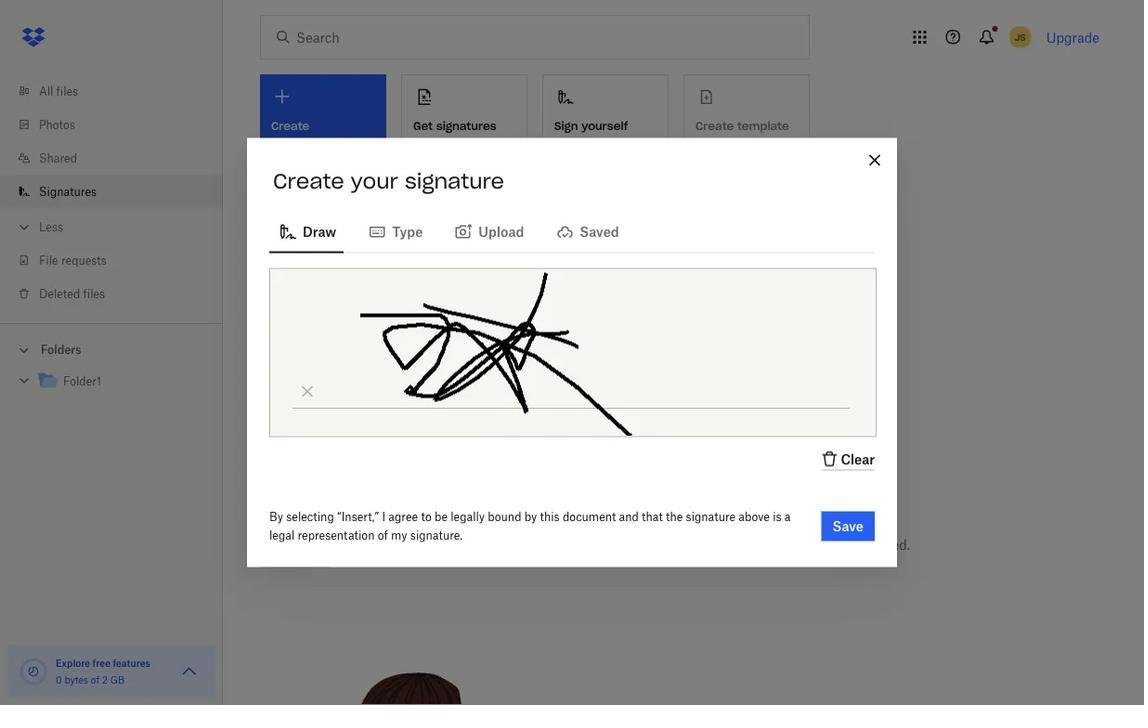Task type: describe. For each thing, give the bounding box(es) containing it.
this inside by selecting "insert," i agree to be legally bound by this document and that the signature above is a legal representation of my signature.
[[540, 510, 560, 524]]

features
[[113, 657, 150, 669]]

create for create your signature so you're always ready to sign.
[[275, 365, 310, 379]]

get for get signatures
[[413, 119, 433, 133]]

to inside by selecting "insert," i agree to be legally bound by this document and that the signature above is a legal representation of my signature.
[[421, 510, 432, 524]]

left
[[634, 537, 654, 553]]

signature inside create your signature so you're always ready to sign.
[[340, 365, 389, 379]]

folder1
[[63, 374, 101, 388]]

1 vertical spatial signatures
[[260, 493, 351, 515]]

signatures inside "link"
[[39, 184, 97, 198]]

deleted
[[39, 287, 80, 301]]

signatures link
[[15, 175, 223, 208]]

sign yourself button
[[543, 74, 669, 145]]

all files
[[39, 84, 78, 98]]

bytes
[[64, 674, 88, 686]]

all
[[39, 84, 53, 98]]

signature.
[[410, 529, 463, 543]]

deleted files
[[39, 287, 105, 301]]

signature down get signatures
[[405, 168, 504, 194]]

a
[[785, 510, 791, 524]]

2 horizontal spatial of
[[488, 537, 501, 553]]

bound
[[488, 510, 522, 524]]

you're
[[407, 365, 439, 379]]

the
[[666, 510, 683, 524]]

representation
[[298, 529, 375, 543]]

always
[[442, 365, 478, 379]]

started
[[286, 159, 331, 175]]

i
[[382, 510, 386, 524]]

signatures list item
[[0, 175, 223, 208]]

clear button
[[819, 448, 875, 471]]

file requests link
[[15, 243, 223, 277]]

selecting
[[286, 510, 334, 524]]

free
[[93, 657, 111, 669]]

1 vertical spatial is
[[835, 537, 845, 553]]

documents
[[260, 537, 331, 553]]

signature down by
[[516, 537, 574, 553]]

draw
[[303, 224, 336, 240]]

create your signature dialog
[[247, 138, 897, 567]]

create for create your signature
[[273, 168, 344, 194]]

sign.
[[275, 384, 300, 398]]

upgrade
[[1047, 29, 1100, 45]]

document
[[563, 510, 616, 524]]

dropbox image
[[15, 19, 52, 56]]

1 vertical spatial yourself
[[782, 537, 831, 553]]

signing
[[731, 537, 779, 553]]

signature inside by selecting "insert," i agree to be legally bound by this document and that the signature above is a legal representation of my signature.
[[686, 510, 736, 524]]

your for create your signature so you're always ready to sign.
[[313, 365, 337, 379]]

file
[[39, 253, 58, 267]]

0
[[56, 674, 62, 686]]

upload
[[479, 224, 524, 240]]

get for get started with signatures
[[260, 159, 283, 175]]

to inside create your signature so you're always ready to sign.
[[513, 365, 523, 379]]

yourself inside button
[[582, 119, 628, 133]]

photos
[[39, 118, 75, 131]]

quota usage element
[[19, 657, 48, 687]]

shared
[[39, 151, 77, 165]]

create your signature so you're always ready to sign.
[[275, 365, 523, 398]]

ready
[[481, 365, 510, 379]]

save button
[[822, 511, 875, 541]]

get started with signatures
[[260, 159, 429, 175]]

sign yourself
[[555, 119, 628, 133]]

be
[[435, 510, 448, 524]]

3 of 3 signature requests left this month. signing yourself is unlimited.
[[477, 537, 911, 553]]

photos link
[[15, 108, 223, 141]]

files for all files
[[56, 84, 78, 98]]

folders button
[[0, 335, 223, 363]]

is inside by selecting "insert," i agree to be legally bound by this document and that the signature above is a legal representation of my signature.
[[773, 510, 782, 524]]

1 3 from the left
[[477, 537, 485, 553]]



Task type: locate. For each thing, give the bounding box(es) containing it.
tab list inside create your signature "dialog"
[[269, 209, 875, 253]]

0 horizontal spatial get
[[260, 159, 283, 175]]

get
[[413, 119, 433, 133], [260, 159, 283, 175]]

0 horizontal spatial signatures
[[365, 159, 429, 175]]

0 vertical spatial requests
[[61, 253, 107, 267]]

shared link
[[15, 141, 223, 175]]

0 vertical spatial is
[[773, 510, 782, 524]]

1 vertical spatial tab list
[[260, 523, 1092, 567]]

3 down bound
[[504, 537, 512, 553]]

1 horizontal spatial signatures
[[436, 119, 497, 133]]

1 horizontal spatial signatures
[[260, 493, 351, 515]]

1 horizontal spatial your
[[351, 168, 398, 194]]

this
[[540, 510, 560, 524], [658, 537, 680, 553]]

0 vertical spatial your
[[351, 168, 398, 194]]

of left my
[[378, 529, 388, 543]]

signature left so
[[340, 365, 389, 379]]

save
[[833, 518, 864, 534]]

0 vertical spatial signatures
[[436, 119, 497, 133]]

1 horizontal spatial 3
[[504, 537, 512, 553]]

0 vertical spatial to
[[513, 365, 523, 379]]

create inside create your signature so you're always ready to sign.
[[275, 365, 310, 379]]

month.
[[684, 537, 727, 553]]

1 horizontal spatial yourself
[[782, 537, 831, 553]]

of left 2 in the bottom of the page
[[91, 674, 99, 686]]

0 vertical spatial yourself
[[582, 119, 628, 133]]

0 horizontal spatial to
[[421, 510, 432, 524]]

3 down legally
[[477, 537, 485, 553]]

0 horizontal spatial signatures
[[39, 184, 97, 198]]

0 horizontal spatial is
[[773, 510, 782, 524]]

signatures up legal
[[260, 493, 351, 515]]

folders
[[41, 343, 81, 357]]

1 horizontal spatial this
[[658, 537, 680, 553]]

0 vertical spatial files
[[56, 84, 78, 98]]

requests
[[61, 253, 107, 267], [577, 537, 630, 553]]

yourself
[[582, 119, 628, 133], [782, 537, 831, 553]]

by
[[525, 510, 537, 524]]

0 horizontal spatial requests
[[61, 253, 107, 267]]

signature
[[405, 168, 504, 194], [340, 365, 389, 379], [686, 510, 736, 524], [516, 537, 574, 553]]

0 vertical spatial signatures
[[39, 184, 97, 198]]

all files link
[[15, 74, 223, 108]]

to right ready
[[513, 365, 523, 379]]

1 horizontal spatial to
[[513, 365, 523, 379]]

get up create your signature
[[413, 119, 433, 133]]

1 vertical spatial to
[[421, 510, 432, 524]]

1 vertical spatial this
[[658, 537, 680, 553]]

unlimited.
[[849, 537, 911, 553]]

sign
[[555, 119, 578, 133]]

"insert,"
[[337, 510, 379, 524]]

1 horizontal spatial of
[[378, 529, 388, 543]]

upgrade link
[[1047, 29, 1100, 45]]

is left 'a'
[[773, 510, 782, 524]]

0 vertical spatial tab list
[[269, 209, 875, 253]]

get signatures button
[[401, 74, 528, 145]]

agree
[[389, 510, 418, 524]]

1 vertical spatial get
[[260, 159, 283, 175]]

create your signature
[[273, 168, 504, 194]]

tab list containing draw
[[269, 209, 875, 253]]

my
[[391, 529, 407, 543]]

list
[[0, 63, 223, 323]]

of down bound
[[488, 537, 501, 553]]

get signatures
[[413, 119, 497, 133]]

1 horizontal spatial get
[[413, 119, 433, 133]]

deleted files link
[[15, 277, 223, 310]]

0 horizontal spatial yourself
[[582, 119, 628, 133]]

0 vertical spatial this
[[540, 510, 560, 524]]

less
[[39, 220, 63, 234]]

to
[[513, 365, 523, 379], [421, 510, 432, 524]]

0 horizontal spatial this
[[540, 510, 560, 524]]

with
[[334, 159, 361, 175]]

1 horizontal spatial files
[[83, 287, 105, 301]]

1 vertical spatial your
[[313, 365, 337, 379]]

yourself down 'a'
[[782, 537, 831, 553]]

create up sign.
[[275, 365, 310, 379]]

by
[[269, 510, 283, 524]]

that
[[642, 510, 663, 524]]

is
[[773, 510, 782, 524], [835, 537, 845, 553]]

create inside "dialog"
[[273, 168, 344, 194]]

0 horizontal spatial of
[[91, 674, 99, 686]]

list containing all files
[[0, 63, 223, 323]]

0 vertical spatial get
[[413, 119, 433, 133]]

explore
[[56, 657, 90, 669]]

files for deleted files
[[83, 287, 105, 301]]

this right left
[[658, 537, 680, 553]]

your inside "dialog"
[[351, 168, 398, 194]]

type
[[392, 224, 423, 240]]

and
[[619, 510, 639, 524]]

signatures down shared
[[39, 184, 97, 198]]

explore free features 0 bytes of 2 gb
[[56, 657, 150, 686]]

signatures
[[436, 119, 497, 133], [365, 159, 429, 175]]

requests right file
[[61, 253, 107, 267]]

folder1 link
[[37, 369, 208, 394]]

less image
[[15, 218, 33, 236]]

file requests
[[39, 253, 107, 267]]

0 horizontal spatial 3
[[477, 537, 485, 553]]

1 vertical spatial create
[[275, 365, 310, 379]]

files right all
[[56, 84, 78, 98]]

1 horizontal spatial requests
[[577, 537, 630, 553]]

of inside explore free features 0 bytes of 2 gb
[[91, 674, 99, 686]]

1 horizontal spatial is
[[835, 537, 845, 553]]

tab list containing documents
[[260, 523, 1092, 567]]

by selecting "insert," i agree to be legally bound by this document and that the signature above is a legal representation of my signature.
[[269, 510, 791, 543]]

saved
[[580, 224, 619, 240]]

this right by
[[540, 510, 560, 524]]

your up type
[[351, 168, 398, 194]]

2 3 from the left
[[504, 537, 512, 553]]

0 horizontal spatial your
[[313, 365, 337, 379]]

1 vertical spatial requests
[[577, 537, 630, 553]]

so
[[392, 365, 404, 379]]

0 horizontal spatial files
[[56, 84, 78, 98]]

1 vertical spatial signatures
[[365, 159, 429, 175]]

legally
[[451, 510, 485, 524]]

of inside by selecting "insert," i agree to be legally bound by this document and that the signature above is a legal representation of my signature.
[[378, 529, 388, 543]]

requests down document at the bottom of the page
[[577, 537, 630, 553]]

tab list
[[269, 209, 875, 253], [260, 523, 1092, 567]]

signatures
[[39, 184, 97, 198], [260, 493, 351, 515]]

templates
[[346, 537, 410, 553]]

your inside create your signature so you're always ready to sign.
[[313, 365, 337, 379]]

0 vertical spatial create
[[273, 168, 344, 194]]

your for create your signature
[[351, 168, 398, 194]]

gb
[[110, 674, 125, 686]]

signature up month.
[[686, 510, 736, 524]]

is down the save at the right of the page
[[835, 537, 845, 553]]

your left so
[[313, 365, 337, 379]]

files
[[56, 84, 78, 98], [83, 287, 105, 301]]

files right deleted
[[83, 287, 105, 301]]

legal
[[269, 529, 295, 543]]

above
[[739, 510, 770, 524]]

clear
[[841, 451, 875, 467]]

1 vertical spatial files
[[83, 287, 105, 301]]

3
[[477, 537, 485, 553], [504, 537, 512, 553]]

signatures inside button
[[436, 119, 497, 133]]

your
[[351, 168, 398, 194], [313, 365, 337, 379]]

2
[[102, 674, 108, 686]]

documents tab
[[260, 523, 331, 567]]

create
[[273, 168, 344, 194], [275, 365, 310, 379]]

templates tab
[[346, 523, 410, 567]]

of
[[378, 529, 388, 543], [488, 537, 501, 553], [91, 674, 99, 686]]

to left be
[[421, 510, 432, 524]]

get inside button
[[413, 119, 433, 133]]

yourself right sign
[[582, 119, 628, 133]]

create up draw
[[273, 168, 344, 194]]

get left started on the left top of the page
[[260, 159, 283, 175]]



Task type: vqa. For each thing, say whether or not it's contained in the screenshot.
Add to Starred image in the The Name New Folder, Modified 11/20/2023 4:44 Pm, element
no



